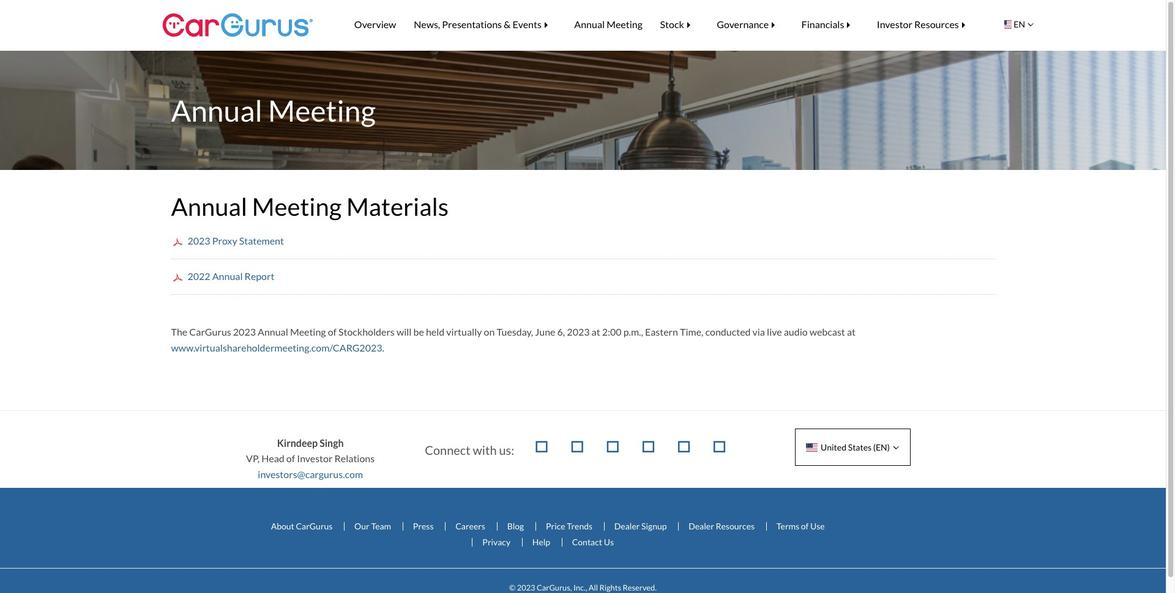 Task type: describe. For each thing, give the bounding box(es) containing it.
relations
[[335, 453, 375, 465]]

0 vertical spatial annual meeting
[[574, 18, 643, 30]]

investors@cargurus.com
[[258, 469, 363, 481]]

en
[[1014, 19, 1025, 29]]

blog link
[[497, 522, 534, 532]]

blog
[[507, 522, 524, 532]]

contact
[[572, 537, 602, 548]]

presentations
[[442, 18, 502, 30]]

trends
[[567, 522, 593, 532]]

vp,
[[246, 453, 260, 465]]

(en)
[[874, 443, 890, 453]]

press
[[413, 522, 434, 532]]

2022
[[188, 271, 210, 282]]

news,
[[414, 18, 440, 30]]

facebook image
[[530, 436, 554, 460]]

2023 proxy statement
[[188, 235, 284, 247]]

2:00
[[602, 326, 622, 338]]

©
[[509, 584, 516, 593]]

terms
[[777, 522, 800, 532]]

2023 right ©
[[517, 584, 535, 593]]

eastern
[[645, 326, 678, 338]]

inc.,
[[574, 584, 587, 593]]

twitter image
[[565, 436, 590, 460]]

news, presentations & events link
[[405, 10, 566, 39]]

reserved.
[[623, 584, 657, 593]]

cargurus for the
[[189, 326, 231, 338]]

cargurus for about
[[296, 522, 333, 532]]

annual meeting link
[[566, 10, 652, 39]]

investor inside menu bar
[[877, 18, 913, 30]]

signup
[[642, 522, 667, 532]]

head
[[262, 453, 285, 465]]

of inside the cargurus 2023 annual meeting of stockholders will be held virtually on tuesday, june 6, 2023 at 2:00 p.m., eastern time, conducted via live audio webcast at www.virtualshareholdermeeting.com/carg2023 .
[[328, 326, 337, 338]]

held
[[426, 326, 445, 338]]

governance link
[[708, 10, 793, 39]]

the cargurus 2023 annual meeting of stockholders will be held virtually on tuesday, june 6, 2023 at 2:00 p.m., eastern time, conducted via live audio webcast at www.virtualshareholdermeeting.com/carg2023 .
[[171, 326, 856, 354]]

contact us
[[572, 537, 614, 548]]

be
[[414, 326, 424, 338]]

cargurus,
[[537, 584, 572, 593]]

annual inside the cargurus 2023 annual meeting of stockholders will be held virtually on tuesday, june 6, 2023 at 2:00 p.m., eastern time, conducted via live audio webcast at www.virtualshareholdermeeting.com/carg2023 .
[[258, 326, 288, 338]]

connect with us:
[[425, 443, 514, 458]]

www.virtualshareholdermeeting.com/carg2023 link
[[171, 342, 382, 354]]

annual meeting materials
[[171, 192, 449, 222]]

menu bar containing overview
[[327, 0, 1001, 49]]

2022 annual report
[[188, 271, 275, 282]]

news, presentations & events
[[414, 18, 542, 30]]

meeting inside the cargurus 2023 annual meeting of stockholders will be held virtually on tuesday, june 6, 2023 at 2:00 p.m., eastern time, conducted via live audio webcast at www.virtualshareholdermeeting.com/carg2023 .
[[290, 326, 326, 338]]

us:
[[499, 443, 514, 458]]

investor resources
[[877, 18, 959, 30]]

will
[[397, 326, 412, 338]]

resources for investor resources
[[915, 18, 959, 30]]

statement
[[239, 235, 284, 247]]

instagram image
[[672, 436, 696, 460]]

dealer signup
[[615, 522, 667, 532]]

singh
[[320, 438, 344, 449]]

terms of use link
[[766, 522, 835, 532]]

2022 annual report link
[[171, 269, 275, 285]]

us image for united states (en)
[[807, 444, 818, 452]]

overview link
[[346, 10, 405, 39]]

help link
[[522, 537, 560, 548]]

press link
[[403, 522, 444, 532]]

careers
[[456, 522, 485, 532]]

stock
[[660, 18, 684, 30]]

help
[[533, 537, 550, 548]]

contact us link
[[562, 537, 624, 548]]

.
[[382, 342, 384, 354]]

via
[[753, 326, 765, 338]]



Task type: locate. For each thing, give the bounding box(es) containing it.
materials
[[346, 192, 449, 222]]

states
[[848, 443, 872, 453]]

at right webcast
[[847, 326, 856, 338]]

us image
[[1000, 20, 1012, 29], [807, 444, 818, 452]]

resources inside investor resources link
[[915, 18, 959, 30]]

financials
[[802, 18, 845, 30]]

of inside kirndeep singh vp, head of investor relations investors@cargurus.com
[[286, 453, 295, 465]]

dealer
[[615, 522, 640, 532], [689, 522, 714, 532]]

with
[[473, 443, 497, 458]]

2023 up www.virtualshareholdermeeting.com/carg2023 link at left
[[233, 326, 256, 338]]

meeting
[[607, 18, 643, 30], [268, 93, 376, 128], [252, 192, 342, 222], [290, 326, 326, 338]]

on
[[484, 326, 495, 338]]

rights
[[600, 584, 621, 593]]

dealer signup link
[[604, 522, 677, 532]]

kirndeep singh vp, head of investor relations investors@cargurus.com
[[246, 438, 375, 481]]

2023 proxy statement link
[[171, 234, 284, 249]]

tuesday,
[[497, 326, 533, 338]]

1 vertical spatial resources
[[716, 522, 755, 532]]

1 dealer from the left
[[615, 522, 640, 532]]

overview
[[354, 18, 396, 30]]

our team
[[355, 522, 391, 532]]

dealer for dealer signup
[[615, 522, 640, 532]]

annual meeting
[[574, 18, 643, 30], [171, 93, 376, 128]]

p.m.,
[[624, 326, 643, 338]]

investor
[[877, 18, 913, 30], [297, 453, 333, 465]]

june
[[535, 326, 556, 338]]

at
[[592, 326, 600, 338], [847, 326, 856, 338]]

financials link
[[793, 10, 868, 39]]

investors@cargurus.com link
[[258, 469, 363, 481]]

of left stockholders
[[328, 326, 337, 338]]

1 horizontal spatial investor
[[877, 18, 913, 30]]

1 vertical spatial of
[[286, 453, 295, 465]]

about cargurus
[[271, 522, 333, 532]]

united
[[821, 443, 847, 453]]

privacy link
[[472, 537, 520, 548]]

1 at from the left
[[592, 326, 600, 338]]

us image inside united states (en) dropdown button
[[807, 444, 818, 452]]

2 dealer from the left
[[689, 522, 714, 532]]

of down "kirndeep"
[[286, 453, 295, 465]]

use
[[811, 522, 825, 532]]

about
[[271, 522, 294, 532]]

1 vertical spatial us image
[[807, 444, 818, 452]]

united states (en)
[[821, 443, 890, 453]]

us image for en
[[1000, 20, 1012, 29]]

of inside terms of use privacy
[[801, 522, 809, 532]]

&
[[504, 18, 511, 30]]

pinterest image
[[601, 436, 625, 460]]

© 2023 cargurus, inc., all rights reserved.
[[509, 584, 657, 593]]

price trends
[[546, 522, 593, 532]]

us
[[604, 537, 614, 548]]

1 vertical spatial investor
[[297, 453, 333, 465]]

united states (en) button
[[795, 429, 911, 467]]

stockholders
[[339, 326, 395, 338]]

us image left en
[[1000, 20, 1012, 29]]

report
[[245, 271, 275, 282]]

youtube image
[[636, 436, 661, 460]]

0 horizontal spatial us image
[[807, 444, 818, 452]]

www.virtualshareholdermeeting.com/carg2023
[[171, 342, 382, 354]]

1 horizontal spatial of
[[328, 326, 337, 338]]

all
[[589, 584, 598, 593]]

dealer resources
[[689, 522, 755, 532]]

live
[[767, 326, 782, 338]]

en button
[[994, 7, 1040, 42]]

2 at from the left
[[847, 326, 856, 338]]

team
[[371, 522, 391, 532]]

cargurus
[[189, 326, 231, 338], [296, 522, 333, 532]]

stock link
[[652, 10, 708, 39]]

0 vertical spatial us image
[[1000, 20, 1012, 29]]

events
[[513, 18, 542, 30]]

2023 right 6,
[[567, 326, 590, 338]]

connect with us element
[[425, 436, 741, 460]]

0 horizontal spatial at
[[592, 326, 600, 338]]

1 vertical spatial cargurus
[[296, 522, 333, 532]]

0 horizontal spatial resources
[[716, 522, 755, 532]]

governance
[[717, 18, 769, 30]]

0 vertical spatial of
[[328, 326, 337, 338]]

dealer right the signup
[[689, 522, 714, 532]]

cargurus right about
[[296, 522, 333, 532]]

us image inside en dropdown button
[[1000, 20, 1012, 29]]

us image left united
[[807, 444, 818, 452]]

1 horizontal spatial cargurus
[[296, 522, 333, 532]]

0 horizontal spatial cargurus
[[189, 326, 231, 338]]

privacy
[[483, 537, 511, 548]]

linkedin image
[[708, 436, 732, 460]]

1 vertical spatial annual meeting
[[171, 93, 376, 128]]

about cargurus link
[[261, 522, 342, 532]]

dealer resources link
[[678, 522, 765, 532]]

cargurus right "the"
[[189, 326, 231, 338]]

0 vertical spatial resources
[[915, 18, 959, 30]]

investor inside kirndeep singh vp, head of investor relations investors@cargurus.com
[[297, 453, 333, 465]]

cargurus logo image
[[162, 0, 314, 50]]

2023 left proxy
[[188, 235, 210, 247]]

resources for dealer resources
[[716, 522, 755, 532]]

1 horizontal spatial dealer
[[689, 522, 714, 532]]

price trends link
[[536, 522, 603, 532]]

kirndeep
[[277, 438, 318, 449]]

the
[[171, 326, 187, 338]]

1 horizontal spatial at
[[847, 326, 856, 338]]

our team link
[[344, 522, 401, 532]]

2023
[[188, 235, 210, 247], [233, 326, 256, 338], [567, 326, 590, 338], [517, 584, 535, 593]]

at left 2:00 at the bottom of page
[[592, 326, 600, 338]]

2 horizontal spatial of
[[801, 522, 809, 532]]

cargurus inside the cargurus 2023 annual meeting of stockholders will be held virtually on tuesday, june 6, 2023 at 2:00 p.m., eastern time, conducted via live audio webcast at www.virtualshareholdermeeting.com/carg2023 .
[[189, 326, 231, 338]]

dealer for dealer resources
[[689, 522, 714, 532]]

our
[[355, 522, 370, 532]]

1 horizontal spatial resources
[[915, 18, 959, 30]]

0 horizontal spatial annual meeting
[[171, 93, 376, 128]]

investor resources link
[[868, 10, 983, 39]]

webcast
[[810, 326, 845, 338]]

terms of use privacy
[[483, 522, 825, 548]]

resources
[[915, 18, 959, 30], [716, 522, 755, 532]]

0 horizontal spatial dealer
[[615, 522, 640, 532]]

connect
[[425, 443, 471, 458]]

dealer left the signup
[[615, 522, 640, 532]]

audio
[[784, 326, 808, 338]]

0 vertical spatial investor
[[877, 18, 913, 30]]

0 horizontal spatial of
[[286, 453, 295, 465]]

menu bar
[[327, 0, 1001, 49]]

0 horizontal spatial investor
[[297, 453, 333, 465]]

1 horizontal spatial annual meeting
[[574, 18, 643, 30]]

0 vertical spatial cargurus
[[189, 326, 231, 338]]

proxy
[[212, 235, 237, 247]]

2 vertical spatial of
[[801, 522, 809, 532]]

time,
[[680, 326, 704, 338]]

1 horizontal spatial us image
[[1000, 20, 1012, 29]]

conducted
[[706, 326, 751, 338]]

of left the use
[[801, 522, 809, 532]]

of
[[328, 326, 337, 338], [286, 453, 295, 465], [801, 522, 809, 532]]



Task type: vqa. For each thing, say whether or not it's contained in the screenshot.
A
no



